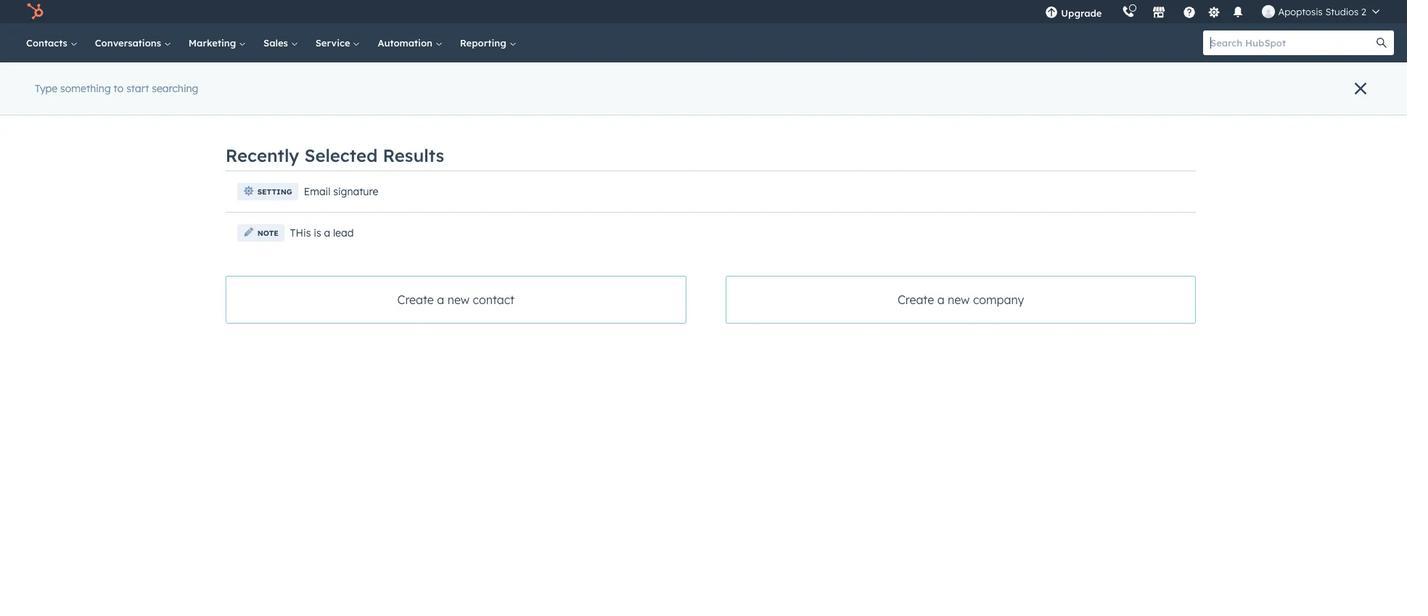 Task type: locate. For each thing, give the bounding box(es) containing it.
contacts link
[[17, 23, 86, 62]]

restore for restore
[[1107, 103, 1145, 116]]

reporting link
[[451, 23, 525, 62]]

marketing link
[[180, 23, 255, 62]]

search button
[[1370, 30, 1395, 55]]

the
[[150, 125, 164, 136]]

1 horizontal spatial to
[[879, 103, 889, 116]]

contacts down hubspot link
[[26, 37, 70, 49]]

back to contacts home link
[[35, 81, 147, 92]]

deleted
[[108, 125, 138, 136]]

to inside banner
[[879, 103, 889, 116]]

Search search field
[[1186, 95, 1362, 124]]

0 horizontal spatial mm/dd/yyyy text field
[[701, 95, 872, 124]]

restore contacts deleted in the last 90 days
[[35, 125, 215, 136]]

contacts
[[26, 37, 70, 49], [82, 81, 120, 92], [94, 100, 159, 118], [68, 125, 105, 136]]

notifications image
[[1232, 7, 1246, 20]]

restore
[[35, 100, 90, 118], [1107, 103, 1145, 116], [35, 125, 66, 136]]

menu item
[[1113, 0, 1116, 23]]

MM/DD/YYYY text field
[[701, 95, 872, 124], [896, 95, 1067, 124]]

contacts inside restore contacts banner
[[94, 100, 159, 118]]

90
[[183, 125, 193, 136]]

restore contacts
[[35, 100, 159, 118]]

service link
[[307, 23, 369, 62]]

1 vertical spatial to
[[879, 103, 889, 116]]

help image
[[1184, 7, 1197, 20]]

restore for restore contacts
[[35, 100, 90, 118]]

hubspot image
[[26, 3, 44, 20]]

0 horizontal spatial to
[[70, 81, 79, 92]]

restore button
[[1075, 95, 1177, 124]]

0 vertical spatial to
[[70, 81, 79, 92]]

menu
[[1036, 0, 1390, 23]]

1 horizontal spatial mm/dd/yyyy text field
[[896, 95, 1067, 124]]

contacts up restore contacts deleted in the last 90 days
[[94, 100, 159, 118]]

1 mm/dd/yyyy text field from the left
[[701, 95, 872, 124]]

marketplaces image
[[1153, 7, 1166, 20]]

in
[[141, 125, 148, 136]]

conversations
[[95, 37, 164, 49]]

help button
[[1178, 0, 1203, 23]]

clear input image
[[1338, 106, 1350, 118]]

to
[[70, 81, 79, 92], [879, 103, 889, 116]]

restore contacts banner
[[35, 91, 1362, 129]]

notifications button
[[1227, 0, 1251, 23]]

apoptosis studios 2 button
[[1254, 0, 1389, 23]]

sales
[[264, 37, 291, 49]]

menu containing apoptosis studios 2
[[1036, 0, 1390, 23]]

restore inside button
[[1107, 103, 1145, 116]]



Task type: vqa. For each thing, say whether or not it's contained in the screenshot.
the Notifications image on the top right of the page
yes



Task type: describe. For each thing, give the bounding box(es) containing it.
automation link
[[369, 23, 451, 62]]

studios
[[1326, 6, 1359, 17]]

home
[[123, 81, 147, 92]]

last
[[166, 125, 181, 136]]

reporting
[[460, 37, 509, 49]]

settings image
[[1208, 6, 1221, 19]]

back to contacts home
[[46, 81, 147, 92]]

days
[[196, 125, 215, 136]]

2 mm/dd/yyyy text field from the left
[[896, 95, 1067, 124]]

upgrade
[[1062, 7, 1102, 19]]

marketplaces button
[[1145, 0, 1175, 23]]

contacts up restore contacts
[[82, 81, 120, 92]]

hubspot link
[[17, 3, 54, 20]]

marketing
[[189, 37, 239, 49]]

search image
[[1377, 38, 1387, 48]]

contacts down restore contacts
[[68, 125, 105, 136]]

restore for restore contacts deleted in the last 90 days
[[35, 125, 66, 136]]

service
[[316, 37, 353, 49]]

upgrade image
[[1046, 7, 1059, 20]]

settings link
[[1206, 4, 1224, 19]]

sales link
[[255, 23, 307, 62]]

Search HubSpot search field
[[1204, 30, 1382, 55]]

conversations link
[[86, 23, 180, 62]]

calling icon button
[[1117, 2, 1142, 21]]

automation
[[378, 37, 435, 49]]

tara schultz image
[[1263, 5, 1276, 18]]

back
[[46, 81, 67, 92]]

calling icon image
[[1123, 6, 1136, 19]]

apoptosis studios 2
[[1279, 6, 1367, 17]]

2
[[1362, 6, 1367, 17]]

contacts inside contacts link
[[26, 37, 70, 49]]

apoptosis
[[1279, 6, 1323, 17]]



